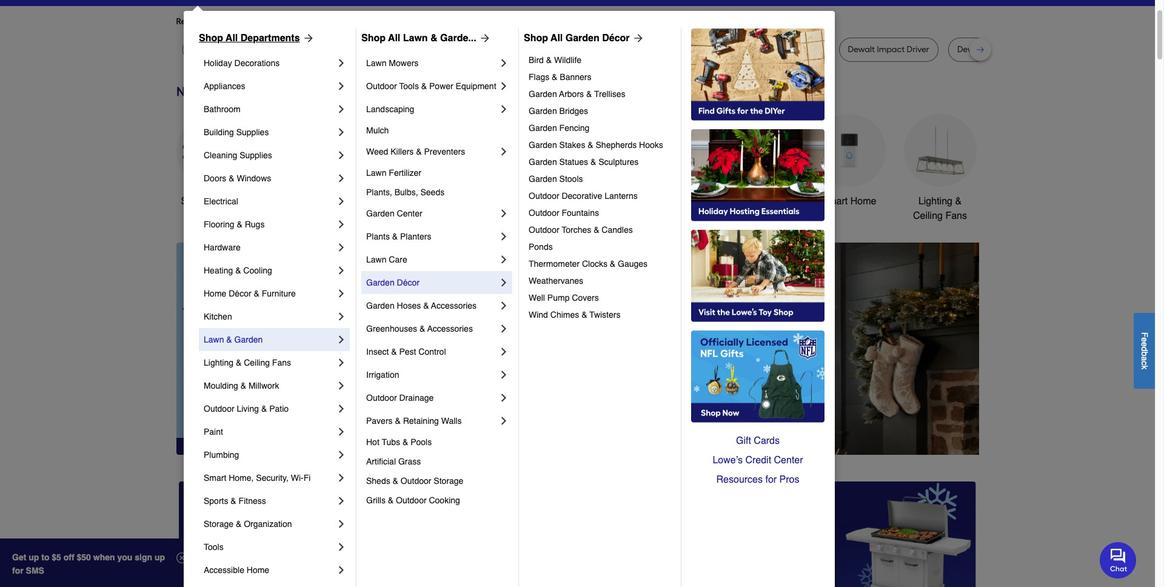 Task type: describe. For each thing, give the bounding box(es) containing it.
well
[[529, 293, 545, 303]]

kitchen for kitchen faucets
[[542, 196, 574, 207]]

chevron right image for building supplies
[[335, 126, 348, 138]]

drill for dewalt drill
[[726, 44, 740, 55]]

home for smart home
[[851, 196, 877, 207]]

insect & pest control link
[[366, 340, 498, 363]]

bird & wildlife link
[[529, 52, 673, 69]]

to
[[41, 553, 49, 562]]

lowe's
[[713, 455, 743, 466]]

drill for dewalt drill bit set
[[987, 44, 1001, 55]]

off
[[64, 553, 74, 562]]

chevron right image for plants & planters
[[498, 231, 510, 243]]

outdoor fountains link
[[529, 204, 673, 221]]

1 up from the left
[[29, 553, 39, 562]]

outdoor tools & equipment link
[[631, 114, 704, 223]]

statues
[[560, 157, 588, 167]]

shop all garden décor link
[[524, 31, 645, 45]]

1 set from the left
[[604, 44, 617, 55]]

decorations for christmas
[[460, 210, 512, 221]]

doors
[[204, 174, 227, 183]]

outdoor torches & candles
[[529, 225, 633, 235]]

home décor & furniture link
[[204, 282, 335, 305]]

sheds
[[366, 476, 391, 486]]

weathervanes link
[[529, 272, 673, 289]]

fans inside lighting & ceiling fans
[[946, 210, 968, 221]]

lawn care link
[[366, 248, 498, 271]]

décor for shop all departments
[[229, 289, 252, 298]]

garden for arbors
[[529, 89, 557, 99]]

building
[[204, 127, 234, 137]]

when
[[93, 553, 115, 562]]

bit for impact driver bit
[[538, 44, 548, 55]]

chevron right image for garden center
[[498, 207, 510, 220]]

living
[[237, 404, 259, 414]]

pavers
[[366, 416, 393, 426]]

outdoor for outdoor fountains
[[529, 208, 560, 218]]

outdoor for outdoor tools & power equipment
[[366, 81, 397, 91]]

fertilizer
[[389, 168, 422, 178]]

dewalt for dewalt drill bit set
[[958, 44, 985, 55]]

lawn care
[[366, 255, 407, 265]]

chevron right image for pavers & retaining walls
[[498, 415, 510, 427]]

0 horizontal spatial center
[[397, 209, 423, 218]]

0 horizontal spatial lighting & ceiling fans link
[[204, 351, 335, 374]]

for left pros
[[766, 474, 777, 485]]

holiday decorations
[[204, 58, 280, 68]]

more suggestions for you
[[311, 16, 409, 27]]

new deals every day during 25 days of deals image
[[176, 81, 979, 102]]

control
[[419, 347, 446, 357]]

1 horizontal spatial bathroom
[[738, 196, 780, 207]]

for up departments
[[274, 16, 285, 27]]

plants & planters link
[[366, 225, 498, 248]]

wildlife
[[554, 55, 582, 65]]

hot
[[366, 437, 380, 447]]

75 percent off all artificial christmas trees, holiday lights and more. image
[[396, 243, 984, 455]]

driver for impact driver bit
[[513, 44, 536, 55]]

insect & pest control
[[366, 347, 446, 357]]

lawn for lawn fertilizer
[[366, 168, 387, 178]]

lowe's credit center link
[[692, 451, 825, 470]]

a
[[1141, 356, 1150, 361]]

bridges
[[560, 106, 588, 116]]

christmas decorations
[[460, 196, 512, 221]]

2 set from the left
[[1015, 44, 1028, 55]]

ponds link
[[529, 238, 673, 255]]

chevron right image for paint
[[335, 426, 348, 438]]

dewalt drill bit set
[[958, 44, 1028, 55]]

1 horizontal spatial bathroom link
[[722, 114, 795, 209]]

1 e from the top
[[1141, 337, 1150, 342]]

2 e from the top
[[1141, 342, 1150, 347]]

grills & outdoor cooking
[[366, 496, 460, 505]]

chevron right image for home décor & furniture
[[335, 288, 348, 300]]

outdoor fountains
[[529, 208, 599, 218]]

chevron right image for smart home, security, wi-fi
[[335, 472, 348, 484]]

chevron right image for accessible home
[[335, 564, 348, 576]]

2 horizontal spatial arrow right image
[[957, 349, 969, 361]]

irrigation link
[[366, 363, 498, 386]]

garden arbors & trellises link
[[529, 86, 673, 103]]

cooking
[[429, 496, 460, 505]]

0 horizontal spatial bathroom
[[204, 104, 241, 114]]

find gifts for the diyer. image
[[692, 29, 825, 121]]

1 horizontal spatial lighting & ceiling fans
[[914, 196, 968, 221]]

& inside lighting & ceiling fans
[[956, 196, 962, 207]]

appliances link
[[204, 75, 335, 98]]

well pump covers
[[529, 293, 599, 303]]

outdoor decorative lanterns link
[[529, 187, 673, 204]]

storage & organization
[[204, 519, 292, 529]]

you for more suggestions for you
[[394, 16, 409, 27]]

well pump covers link
[[529, 289, 673, 306]]

garde...
[[440, 33, 477, 44]]

chevron right image for insect & pest control
[[498, 346, 510, 358]]

dewalt for dewalt drill
[[697, 44, 724, 55]]

storage & organization link
[[204, 513, 335, 536]]

dewalt drill
[[697, 44, 740, 55]]

paint link
[[204, 420, 335, 443]]

bit for dewalt drill bit
[[364, 44, 374, 55]]

1 horizontal spatial storage
[[434, 476, 464, 486]]

tools down mowers
[[399, 81, 419, 91]]

garden bridges
[[529, 106, 588, 116]]

dewalt for dewalt drill bit
[[319, 44, 346, 55]]

1 vertical spatial lighting
[[204, 358, 234, 368]]

hot tubs & pools link
[[366, 433, 510, 452]]

weed killers & preventers link
[[366, 140, 498, 163]]

officially licensed n f l gifts. shop now. image
[[692, 331, 825, 423]]

scroll to item #4 element
[[711, 432, 743, 439]]

chevron right image for plumbing
[[335, 449, 348, 461]]

lawn & garden link
[[204, 328, 335, 351]]

3 impact from the left
[[877, 44, 905, 55]]

millwork
[[249, 381, 279, 391]]

fitness
[[239, 496, 266, 506]]

up to 35 percent off select small appliances. image
[[451, 482, 704, 587]]

home décor & furniture
[[204, 289, 296, 298]]

walls
[[441, 416, 462, 426]]

1 horizontal spatial lighting & ceiling fans link
[[904, 114, 977, 223]]

outdoor living & patio link
[[204, 397, 335, 420]]

plumbing link
[[204, 443, 335, 467]]

grills & outdoor cooking link
[[366, 491, 510, 510]]

recommended
[[176, 16, 235, 27]]

0 horizontal spatial storage
[[204, 519, 234, 529]]

artificial
[[366, 457, 396, 467]]

c
[[1141, 361, 1150, 365]]

cleaning supplies link
[[204, 144, 335, 167]]

kitchen faucets link
[[540, 114, 613, 209]]

1 vertical spatial lighting & ceiling fans
[[204, 358, 291, 368]]

doors & windows link
[[204, 167, 335, 190]]

chevron right image for storage & organization
[[335, 518, 348, 530]]

landscaping link
[[366, 98, 498, 121]]

wind chimes & twisters
[[529, 310, 621, 320]]

killers
[[391, 147, 414, 157]]

chat invite button image
[[1100, 542, 1137, 579]]

tools inside outdoor tools & equipment
[[671, 196, 693, 207]]

impact for impact driver
[[768, 44, 796, 55]]

suggestions
[[332, 16, 380, 27]]

decorations for holiday
[[235, 58, 280, 68]]

furniture
[[262, 289, 296, 298]]

plants, bulbs, seeds link
[[366, 183, 510, 202]]

gift cards link
[[692, 431, 825, 451]]

chevron right image for electrical
[[335, 195, 348, 207]]

décor for shop all lawn & garde...
[[397, 278, 420, 288]]

home for accessible home
[[247, 565, 269, 575]]

decorative
[[562, 191, 603, 201]]

chevron right image for greenhouses & accessories
[[498, 323, 510, 335]]

2 up from the left
[[155, 553, 165, 562]]

f e e d b a c k
[[1141, 332, 1150, 369]]

smart home, security, wi-fi
[[204, 473, 311, 483]]

chevron right image for landscaping
[[498, 103, 510, 115]]

electrical link
[[204, 190, 335, 213]]

heating & cooling link
[[204, 259, 335, 282]]

building supplies
[[204, 127, 269, 137]]

kitchen faucets
[[542, 196, 611, 207]]

chevron right image for appliances
[[335, 80, 348, 92]]

greenhouses & accessories link
[[366, 317, 498, 340]]

lawn & garden
[[204, 335, 263, 345]]

chevron right image for heating & cooling
[[335, 265, 348, 277]]

garden for fencing
[[529, 123, 557, 133]]

accessories inside garden hoses & accessories link
[[431, 301, 477, 311]]



Task type: locate. For each thing, give the bounding box(es) containing it.
shop these last-minute gifts. $99 or less. quantities are limited and won't last. image
[[176, 243, 372, 455]]

you left more
[[287, 16, 301, 27]]

pavers & retaining walls
[[366, 416, 462, 426]]

plants
[[366, 232, 390, 241]]

wi-
[[291, 473, 304, 483]]

garden up garden stools
[[529, 157, 557, 167]]

2 driver from the left
[[798, 44, 821, 55]]

1 vertical spatial décor
[[397, 278, 420, 288]]

lawn for lawn care
[[366, 255, 387, 265]]

4 dewalt from the left
[[958, 44, 985, 55]]

1 horizontal spatial impact
[[768, 44, 796, 55]]

chevron right image for garden hoses & accessories
[[498, 300, 510, 312]]

garden inside garden statues & sculptures link
[[529, 157, 557, 167]]

garden up garden fencing
[[529, 106, 557, 116]]

arrow right image for shop all lawn & garde...
[[477, 32, 491, 44]]

0 horizontal spatial fans
[[272, 358, 291, 368]]

3 bit from the left
[[592, 44, 602, 55]]

0 vertical spatial decorations
[[235, 58, 280, 68]]

3 shop from the left
[[524, 33, 548, 44]]

stakes
[[560, 140, 586, 150]]

garden up greenhouses
[[366, 301, 395, 311]]

0 horizontal spatial set
[[604, 44, 617, 55]]

garden inside garden hoses & accessories link
[[366, 301, 395, 311]]

home inside home décor & furniture link
[[204, 289, 227, 298]]

lawn left mowers
[[366, 58, 387, 68]]

1 horizontal spatial lighting
[[919, 196, 953, 207]]

arrow left image
[[402, 349, 414, 361]]

garden down kitchen link
[[235, 335, 263, 345]]

security,
[[256, 473, 289, 483]]

1 vertical spatial smart
[[204, 473, 226, 483]]

tools up garden center on the left of page
[[383, 196, 406, 207]]

kitchen up lawn & garden
[[204, 312, 232, 322]]

outdoor for outdoor tools & equipment
[[633, 196, 668, 207]]

garden inside garden fencing link
[[529, 123, 557, 133]]

0 vertical spatial accessories
[[431, 301, 477, 311]]

set
[[604, 44, 617, 55], [1015, 44, 1028, 55]]

drill for dewalt drill bit
[[348, 44, 362, 55]]

0 vertical spatial lighting & ceiling fans link
[[904, 114, 977, 223]]

for right suggestions
[[382, 16, 393, 27]]

garden for statues
[[529, 157, 557, 167]]

smart home link
[[813, 114, 886, 209]]

1 vertical spatial storage
[[204, 519, 234, 529]]

driver for impact driver
[[798, 44, 821, 55]]

decorations
[[235, 58, 280, 68], [460, 210, 512, 221]]

1 vertical spatial home
[[204, 289, 227, 298]]

3 driver from the left
[[907, 44, 930, 55]]

all for departments
[[226, 33, 238, 44]]

garden for stakes
[[529, 140, 557, 150]]

0 horizontal spatial up
[[29, 553, 39, 562]]

bird
[[529, 55, 544, 65]]

fans
[[946, 210, 968, 221], [272, 358, 291, 368]]

1 horizontal spatial center
[[774, 455, 804, 466]]

0 vertical spatial equipment
[[456, 81, 497, 91]]

garden inside "garden center" link
[[366, 209, 395, 218]]

garden down plants,
[[366, 209, 395, 218]]

arrow right image for shop all departments
[[300, 32, 315, 44]]

0 vertical spatial supplies
[[236, 127, 269, 137]]

lowe's credit center
[[713, 455, 804, 466]]

artificial grass
[[366, 457, 421, 467]]

grills
[[366, 496, 386, 505]]

arrow right image inside 'shop all departments' link
[[300, 32, 315, 44]]

scroll to item #3 image
[[682, 433, 711, 438]]

fountains
[[562, 208, 599, 218]]

1 vertical spatial ceiling
[[244, 358, 270, 368]]

3 drill from the left
[[726, 44, 740, 55]]

tools up accessible
[[204, 542, 224, 552]]

1 horizontal spatial kitchen
[[542, 196, 574, 207]]

garden inside garden arbors & trellises link
[[529, 89, 557, 99]]

2 horizontal spatial home
[[851, 196, 877, 207]]

garden inside garden stakes & shepherds hooks link
[[529, 140, 557, 150]]

up to 30 percent off select grills and accessories. image
[[724, 482, 977, 587]]

0 horizontal spatial impact
[[484, 44, 511, 55]]

flags & banners link
[[529, 69, 673, 86]]

kitchen for kitchen
[[204, 312, 232, 322]]

0 horizontal spatial décor
[[229, 289, 252, 298]]

home inside accessible home link
[[247, 565, 269, 575]]

outdoor inside outdoor tools & equipment
[[633, 196, 668, 207]]

hardware
[[204, 243, 241, 252]]

1 vertical spatial equipment
[[644, 210, 691, 221]]

chevron right image for kitchen
[[335, 311, 348, 323]]

2 horizontal spatial driver
[[907, 44, 930, 55]]

plants & planters
[[366, 232, 432, 241]]

moulding & millwork
[[204, 381, 279, 391]]

for down get in the left bottom of the page
[[12, 566, 23, 576]]

0 vertical spatial tools link
[[358, 114, 431, 209]]

get up to 2 free select tools or batteries when you buy 1 with select purchases. image
[[179, 482, 432, 587]]

heating & cooling
[[204, 266, 272, 275]]

garden arbors & trellises
[[529, 89, 626, 99]]

0 vertical spatial smart
[[822, 196, 848, 207]]

all for lawn
[[388, 33, 401, 44]]

outdoor torches & candles link
[[529, 221, 673, 238]]

garden center link
[[366, 202, 498, 225]]

garden down garden bridges
[[529, 123, 557, 133]]

0 vertical spatial lighting
[[919, 196, 953, 207]]

outdoor for outdoor living & patio
[[204, 404, 235, 414]]

bit for dewalt drill bit set
[[1003, 44, 1013, 55]]

chevron right image for lawn care
[[498, 254, 510, 266]]

chevron right image for outdoor living & patio
[[335, 403, 348, 415]]

lawn for lawn mowers
[[366, 58, 387, 68]]

paint
[[204, 427, 223, 437]]

holiday hosting essentials. image
[[692, 129, 825, 221]]

4 drill from the left
[[987, 44, 1001, 55]]

all for deals
[[206, 196, 217, 207]]

plumbing
[[204, 450, 239, 460]]

tubs
[[382, 437, 400, 447]]

garden left the stools
[[529, 174, 557, 184]]

2 impact from the left
[[768, 44, 796, 55]]

weed killers & preventers
[[366, 147, 465, 157]]

lawn fertilizer
[[366, 168, 422, 178]]

outdoor inside "link"
[[529, 191, 560, 201]]

patio
[[269, 404, 289, 414]]

1 vertical spatial decorations
[[460, 210, 512, 221]]

for inside get up to $5 off $50 when you sign up for sms
[[12, 566, 23, 576]]

scroll to item #2 image
[[653, 433, 682, 438]]

3 dewalt from the left
[[848, 44, 875, 55]]

garden down flags at top left
[[529, 89, 557, 99]]

shop inside 'shop all departments' link
[[199, 33, 223, 44]]

1 dewalt from the left
[[319, 44, 346, 55]]

shop for shop all lawn & garde...
[[362, 33, 386, 44]]

1 driver from the left
[[513, 44, 536, 55]]

flooring
[[204, 220, 235, 229]]

2 vertical spatial décor
[[229, 289, 252, 298]]

lanterns
[[605, 191, 638, 201]]

2 you from the left
[[394, 16, 409, 27]]

1 horizontal spatial fans
[[946, 210, 968, 221]]

décor up hoses
[[397, 278, 420, 288]]

storage down sports
[[204, 519, 234, 529]]

chevron right image
[[498, 57, 510, 69], [335, 80, 348, 92], [335, 103, 348, 115], [498, 103, 510, 115], [498, 207, 510, 220], [335, 218, 348, 231], [498, 231, 510, 243], [498, 254, 510, 266], [335, 265, 348, 277], [335, 288, 348, 300], [498, 300, 510, 312], [498, 323, 510, 335], [335, 334, 348, 346], [335, 357, 348, 369], [335, 380, 348, 392], [498, 392, 510, 404], [335, 426, 348, 438], [335, 518, 348, 530], [335, 564, 348, 576]]

e
[[1141, 337, 1150, 342], [1141, 342, 1150, 347]]

chevron right image for flooring & rugs
[[335, 218, 348, 231]]

k
[[1141, 365, 1150, 369]]

accessories down garden décor 'link'
[[431, 301, 477, 311]]

chevron right image
[[335, 57, 348, 69], [498, 80, 510, 92], [335, 126, 348, 138], [498, 146, 510, 158], [335, 149, 348, 161], [335, 172, 348, 184], [335, 195, 348, 207], [335, 241, 348, 254], [498, 277, 510, 289], [335, 311, 348, 323], [498, 346, 510, 358], [498, 369, 510, 381], [335, 403, 348, 415], [498, 415, 510, 427], [335, 449, 348, 461], [335, 472, 348, 484], [335, 495, 348, 507], [335, 541, 348, 553]]

visit the lowe's toy shop. image
[[692, 230, 825, 322]]

more
[[311, 16, 330, 27]]

grass
[[399, 457, 421, 467]]

0 horizontal spatial you
[[287, 16, 301, 27]]

smart home, security, wi-fi link
[[204, 467, 335, 490]]

1 horizontal spatial decorations
[[460, 210, 512, 221]]

0 vertical spatial bathroom
[[204, 104, 241, 114]]

e up the b
[[1141, 342, 1150, 347]]

garden down 'lawn care'
[[366, 278, 395, 288]]

sports & fitness link
[[204, 490, 335, 513]]

1 vertical spatial tools link
[[204, 536, 335, 559]]

all for garden
[[551, 33, 563, 44]]

0 horizontal spatial lighting & ceiling fans
[[204, 358, 291, 368]]

garden center
[[366, 209, 423, 218]]

chevron right image for hardware
[[335, 241, 348, 254]]

outdoor decorative lanterns
[[529, 191, 638, 201]]

chevron right image for outdoor drainage
[[498, 392, 510, 404]]

equipment inside outdoor tools & equipment
[[644, 210, 691, 221]]

1 horizontal spatial shop
[[362, 33, 386, 44]]

up to 50 percent off select tools and accessories. image
[[0, 243, 396, 455]]

outdoor tools & power equipment
[[366, 81, 497, 91]]

1 horizontal spatial smart
[[822, 196, 848, 207]]

décor inside 'link'
[[397, 278, 420, 288]]

tools right lanterns
[[671, 196, 693, 207]]

impact for impact driver bit
[[484, 44, 511, 55]]

0 horizontal spatial decorations
[[235, 58, 280, 68]]

garden for hoses
[[366, 301, 395, 311]]

décor down heating & cooling
[[229, 289, 252, 298]]

e up d
[[1141, 337, 1150, 342]]

equipment up "gauges"
[[644, 210, 691, 221]]

1 drill from the left
[[348, 44, 362, 55]]

shop inside shop all garden décor link
[[524, 33, 548, 44]]

pest
[[399, 347, 416, 357]]

lawn up plants,
[[366, 168, 387, 178]]

0 horizontal spatial tools link
[[204, 536, 335, 559]]

chevron right image for holiday decorations
[[335, 57, 348, 69]]

smart for smart home
[[822, 196, 848, 207]]

irrigation
[[366, 370, 399, 380]]

all right "shop"
[[206, 196, 217, 207]]

2 drill from the left
[[576, 44, 590, 55]]

smart
[[822, 196, 848, 207], [204, 473, 226, 483]]

pavers & retaining walls link
[[366, 409, 498, 433]]

deals
[[219, 196, 244, 207]]

1 horizontal spatial set
[[1015, 44, 1028, 55]]

all down recommended searches for you
[[226, 33, 238, 44]]

garden inside shop all garden décor link
[[566, 33, 600, 44]]

weed
[[366, 147, 388, 157]]

1 vertical spatial fans
[[272, 358, 291, 368]]

accessories inside greenhouses & accessories 'link'
[[428, 324, 473, 334]]

outdoor drainage link
[[366, 386, 498, 409]]

0 horizontal spatial smart
[[204, 473, 226, 483]]

1 vertical spatial accessories
[[428, 324, 473, 334]]

1 vertical spatial bathroom
[[738, 196, 780, 207]]

chevron right image for bathroom
[[335, 103, 348, 115]]

outdoor tools & power equipment link
[[366, 75, 498, 98]]

1 shop from the left
[[199, 33, 223, 44]]

organization
[[244, 519, 292, 529]]

2 horizontal spatial impact
[[877, 44, 905, 55]]

resources for pros
[[717, 474, 800, 485]]

1 vertical spatial center
[[774, 455, 804, 466]]

0 vertical spatial home
[[851, 196, 877, 207]]

garden for décor
[[366, 278, 395, 288]]

decorations down 'shop all departments' link
[[235, 58, 280, 68]]

wind
[[529, 310, 548, 320]]

1 horizontal spatial equipment
[[644, 210, 691, 221]]

chevron right image for irrigation
[[498, 369, 510, 381]]

1 vertical spatial kitchen
[[204, 312, 232, 322]]

cleaning supplies
[[204, 150, 272, 160]]

all up the bird & wildlife on the left of the page
[[551, 33, 563, 44]]

1 horizontal spatial up
[[155, 553, 165, 562]]

recommended searches for you
[[176, 16, 301, 27]]

shop
[[199, 33, 223, 44], [362, 33, 386, 44], [524, 33, 548, 44]]

you
[[287, 16, 301, 27], [394, 16, 409, 27]]

garden stakes & shepherds hooks
[[529, 140, 664, 150]]

christmas decorations link
[[449, 114, 522, 223]]

you up shop all lawn & garde...
[[394, 16, 409, 27]]

fi
[[304, 473, 311, 483]]

1 you from the left
[[287, 16, 301, 27]]

1 horizontal spatial tools link
[[358, 114, 431, 209]]

equipment inside outdoor tools & power equipment link
[[456, 81, 497, 91]]

accessories up the control
[[428, 324, 473, 334]]

garden down recommended searches for you heading
[[566, 33, 600, 44]]

shop for shop all garden décor
[[524, 33, 548, 44]]

scroll to item #5 image
[[743, 433, 772, 438]]

0 vertical spatial kitchen
[[542, 196, 574, 207]]

0 vertical spatial center
[[397, 209, 423, 218]]

garden inside garden décor 'link'
[[366, 278, 395, 288]]

home inside smart home link
[[851, 196, 877, 207]]

décor up 'drill bit set'
[[603, 33, 630, 44]]

impact driver bit
[[484, 44, 548, 55]]

shop all lawn & garde... link
[[362, 31, 491, 45]]

hooks
[[639, 140, 664, 150]]

1 horizontal spatial you
[[394, 16, 409, 27]]

1 vertical spatial supplies
[[240, 150, 272, 160]]

garden for bridges
[[529, 106, 557, 116]]

chevron right image for cleaning supplies
[[335, 149, 348, 161]]

center
[[397, 209, 423, 218], [774, 455, 804, 466]]

shop inside shop all lawn & garde... link
[[362, 33, 386, 44]]

bit
[[364, 44, 374, 55], [538, 44, 548, 55], [592, 44, 602, 55], [1003, 44, 1013, 55]]

center up pros
[[774, 455, 804, 466]]

garden inside 'garden stools' link
[[529, 174, 557, 184]]

0 vertical spatial ceiling
[[914, 210, 943, 221]]

doors & windows
[[204, 174, 271, 183]]

2 shop from the left
[[362, 33, 386, 44]]

0 horizontal spatial kitchen
[[204, 312, 232, 322]]

lawn for lawn & garden
[[204, 335, 224, 345]]

supplies up cleaning supplies
[[236, 127, 269, 137]]

arrow right image
[[630, 32, 645, 44]]

0 vertical spatial décor
[[603, 33, 630, 44]]

chimes
[[551, 310, 580, 320]]

garden down garden fencing
[[529, 140, 557, 150]]

arbors
[[559, 89, 584, 99]]

chevron right image for lighting & ceiling fans
[[335, 357, 348, 369]]

chevron right image for lawn & garden
[[335, 334, 348, 346]]

outdoor
[[366, 81, 397, 91], [529, 191, 560, 201], [633, 196, 668, 207], [529, 208, 560, 218], [529, 225, 560, 235], [366, 393, 397, 403], [204, 404, 235, 414], [401, 476, 432, 486], [396, 496, 427, 505]]

gift cards
[[736, 436, 780, 446]]

supplies for building supplies
[[236, 127, 269, 137]]

0 horizontal spatial ceiling
[[244, 358, 270, 368]]

up right sign
[[155, 553, 165, 562]]

0 vertical spatial lighting & ceiling fans
[[914, 196, 968, 221]]

0 horizontal spatial home
[[204, 289, 227, 298]]

0 horizontal spatial lighting
[[204, 358, 234, 368]]

shop down "recommended"
[[199, 33, 223, 44]]

chevron right image for sports & fitness
[[335, 495, 348, 507]]

1 horizontal spatial driver
[[798, 44, 821, 55]]

2 horizontal spatial shop
[[524, 33, 548, 44]]

0 vertical spatial fans
[[946, 210, 968, 221]]

all up lawn mowers
[[388, 33, 401, 44]]

f
[[1141, 332, 1150, 337]]

1 horizontal spatial arrow right image
[[477, 32, 491, 44]]

2 horizontal spatial décor
[[603, 33, 630, 44]]

lawn mowers link
[[366, 52, 498, 75]]

chevron right image for outdoor tools & power equipment
[[498, 80, 510, 92]]

kitchen up outdoor fountains
[[542, 196, 574, 207]]

equipment right power
[[456, 81, 497, 91]]

resources
[[717, 474, 763, 485]]

greenhouses & accessories
[[366, 324, 473, 334]]

supplies for cleaning supplies
[[240, 150, 272, 160]]

outdoor for outdoor torches & candles
[[529, 225, 560, 235]]

None search field
[[452, 0, 783, 8]]

1 horizontal spatial ceiling
[[914, 210, 943, 221]]

moulding & millwork link
[[204, 374, 335, 397]]

driver
[[513, 44, 536, 55], [798, 44, 821, 55], [907, 44, 930, 55]]

hoses
[[397, 301, 421, 311]]

0 vertical spatial storage
[[434, 476, 464, 486]]

lawn left care on the left top
[[366, 255, 387, 265]]

more suggestions for you link
[[311, 16, 418, 28]]

shop down more suggestions for you link
[[362, 33, 386, 44]]

chevron right image for tools
[[335, 541, 348, 553]]

chevron right image for garden décor
[[498, 277, 510, 289]]

1 horizontal spatial home
[[247, 565, 269, 575]]

1 vertical spatial lighting & ceiling fans link
[[204, 351, 335, 374]]

heating
[[204, 266, 233, 275]]

sheds & outdoor storage
[[366, 476, 464, 486]]

0 horizontal spatial bathroom link
[[204, 98, 335, 121]]

dewalt for dewalt impact driver
[[848, 44, 875, 55]]

chevron right image for weed killers & preventers
[[498, 146, 510, 158]]

accessible
[[204, 565, 244, 575]]

smart for smart home, security, wi-fi
[[204, 473, 226, 483]]

1 bit from the left
[[364, 44, 374, 55]]

garden for stools
[[529, 174, 557, 184]]

sms
[[26, 566, 44, 576]]

up left to
[[29, 553, 39, 562]]

decorations down christmas
[[460, 210, 512, 221]]

you for recommended searches for you
[[287, 16, 301, 27]]

0 horizontal spatial driver
[[513, 44, 536, 55]]

chevron right image for moulding & millwork
[[335, 380, 348, 392]]

supplies
[[236, 127, 269, 137], [240, 150, 272, 160]]

arrow right image inside shop all lawn & garde... link
[[477, 32, 491, 44]]

weathervanes
[[529, 276, 584, 286]]

lawn
[[403, 33, 428, 44], [366, 58, 387, 68], [366, 168, 387, 178], [366, 255, 387, 265], [204, 335, 224, 345]]

supplies up 'windows' at the top left of page
[[240, 150, 272, 160]]

chevron right image for doors & windows
[[335, 172, 348, 184]]

lawn up mowers
[[403, 33, 428, 44]]

arrow right image
[[300, 32, 315, 44], [477, 32, 491, 44], [957, 349, 969, 361]]

storage up 'cooking'
[[434, 476, 464, 486]]

shop all deals
[[181, 196, 244, 207]]

lawn up "moulding"
[[204, 335, 224, 345]]

recommended searches for you heading
[[176, 16, 979, 28]]

windows
[[237, 174, 271, 183]]

& inside outdoor tools & equipment
[[696, 196, 702, 207]]

shop up bird
[[524, 33, 548, 44]]

clocks
[[582, 259, 608, 269]]

0 horizontal spatial shop
[[199, 33, 223, 44]]

garden inside the 'lawn & garden' link
[[235, 335, 263, 345]]

shop all departments
[[199, 33, 300, 44]]

garden inside garden bridges link
[[529, 106, 557, 116]]

1 impact from the left
[[484, 44, 511, 55]]

0 horizontal spatial equipment
[[456, 81, 497, 91]]

chevron right image for lawn mowers
[[498, 57, 510, 69]]

shop for shop all departments
[[199, 33, 223, 44]]

for
[[274, 16, 285, 27], [382, 16, 393, 27], [766, 474, 777, 485], [12, 566, 23, 576]]

twisters
[[590, 310, 621, 320]]

wind chimes & twisters link
[[529, 306, 673, 323]]

2 vertical spatial home
[[247, 565, 269, 575]]

outdoor for outdoor decorative lanterns
[[529, 191, 560, 201]]

center down bulbs,
[[397, 209, 423, 218]]

2 dewalt from the left
[[697, 44, 724, 55]]

sheds & outdoor storage link
[[366, 471, 510, 491]]

0 horizontal spatial arrow right image
[[300, 32, 315, 44]]

outdoor for outdoor drainage
[[366, 393, 397, 403]]

1 horizontal spatial décor
[[397, 278, 420, 288]]

garden for center
[[366, 209, 395, 218]]

& inside 'link'
[[420, 324, 425, 334]]

2 bit from the left
[[538, 44, 548, 55]]

ceiling inside lighting & ceiling fans
[[914, 210, 943, 221]]

shop all garden décor
[[524, 33, 630, 44]]

4 bit from the left
[[1003, 44, 1013, 55]]



Task type: vqa. For each thing, say whether or not it's contained in the screenshot.
Lighting to the right
yes



